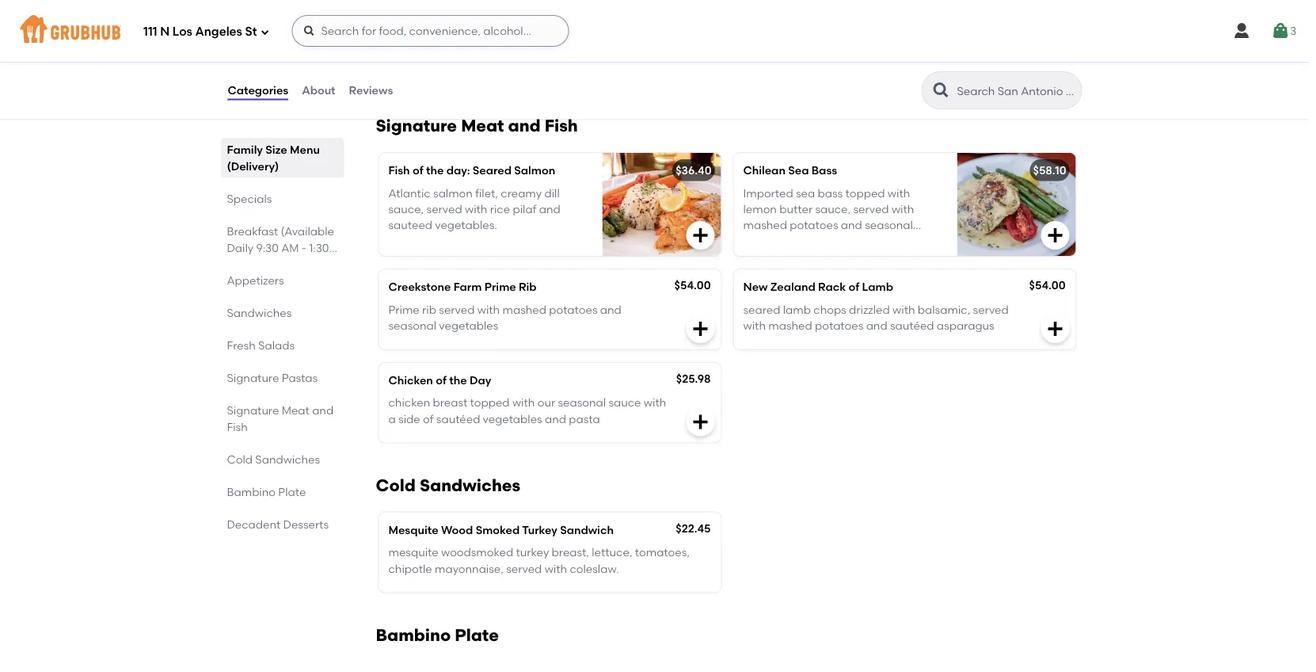 Task type: locate. For each thing, give the bounding box(es) containing it.
0 vertical spatial signature meat and fish
[[376, 116, 578, 136]]

1 vertical spatial bambino plate
[[376, 625, 499, 645]]

spaghetti al dente, pecorino cheese, fresh cracked pepper
[[389, 36, 662, 65]]

1 vertical spatial the
[[449, 374, 467, 387]]

al
[[444, 36, 454, 49]]

sandwiches up fresh salads
[[227, 306, 292, 319]]

vegetables down our
[[483, 412, 543, 425]]

0 horizontal spatial $54.00
[[675, 279, 711, 292]]

vegetables inside chicken breast topped with our seasonal sauce with a side of sautéed vegetables and pasta
[[483, 412, 543, 425]]

1 vertical spatial bambino
[[376, 625, 451, 645]]

mayonnaise,
[[435, 562, 504, 575]]

sauce
[[609, 396, 641, 409]]

potatoes inside prime rib served with mashed potatoes and seasonal vegetables
[[549, 303, 598, 316]]

vegetables down lemon
[[744, 234, 803, 248]]

fish up the atlantic
[[389, 164, 410, 177]]

1 horizontal spatial meat
[[461, 116, 504, 136]]

bambino plate
[[227, 485, 306, 498], [376, 625, 499, 645]]

0 horizontal spatial bambino
[[227, 485, 276, 498]]

1 vertical spatial vegetables
[[439, 319, 499, 332]]

signature inside tab
[[227, 371, 279, 384]]

0 vertical spatial signature
[[376, 116, 457, 136]]

1 vertical spatial potatoes
[[549, 303, 598, 316]]

0 vertical spatial bambino
[[227, 485, 276, 498]]

categories button
[[227, 62, 289, 119]]

mashed
[[744, 218, 788, 232], [503, 303, 547, 316], [769, 319, 813, 332]]

1 horizontal spatial $54.00
[[1030, 279, 1066, 292]]

1 horizontal spatial sauce,
[[816, 202, 851, 216]]

vegetables.
[[435, 218, 497, 232]]

0 horizontal spatial topped
[[470, 396, 510, 409]]

seasonal up pasta
[[558, 396, 606, 409]]

0 vertical spatial vegetables
[[744, 234, 803, 248]]

signature down reviews
[[376, 116, 457, 136]]

vegetables inside imported sea bass topped with lemon butter sauce, served with mashed potatoes and seasonal vegetables
[[744, 234, 803, 248]]

prime left rib
[[485, 280, 516, 294]]

topped right "bass"
[[846, 186, 886, 199]]

fish up salmon
[[545, 116, 578, 136]]

topped
[[846, 186, 886, 199], [470, 396, 510, 409]]

0 horizontal spatial seasonal
[[389, 319, 437, 332]]

2 vertical spatial vegetables
[[483, 412, 543, 425]]

bambino up decadent
[[227, 485, 276, 498]]

family size menu (delivery)
[[227, 143, 320, 173]]

meat
[[461, 116, 504, 136], [282, 403, 310, 417]]

0 horizontal spatial signature meat and fish
[[227, 403, 334, 433]]

fish
[[545, 116, 578, 136], [389, 164, 410, 177], [227, 420, 248, 433]]

fresh salads tab
[[227, 337, 338, 353]]

0 vertical spatial topped
[[846, 186, 886, 199]]

1 vertical spatial topped
[[470, 396, 510, 409]]

potatoes inside imported sea bass topped with lemon butter sauce, served with mashed potatoes and seasonal vegetables
[[790, 218, 839, 232]]

mashed down lamb
[[769, 319, 813, 332]]

2 vertical spatial mashed
[[769, 319, 813, 332]]

pasta
[[569, 412, 600, 425]]

svg image
[[1272, 21, 1291, 40], [303, 25, 316, 37], [691, 52, 710, 71], [1046, 52, 1065, 71], [691, 226, 710, 245], [691, 319, 710, 338], [691, 413, 710, 432]]

2 vertical spatial potatoes
[[815, 319, 864, 332]]

and inside chicken breast topped with our seasonal sauce with a side of sautéed vegetables and pasta
[[545, 412, 567, 425]]

mesquite wood smoked turkey sandwich
[[389, 523, 614, 537]]

salmon
[[515, 164, 556, 177]]

e
[[424, 13, 431, 27]]

seasonal up lamb
[[865, 218, 914, 232]]

0 vertical spatial plate
[[278, 485, 306, 498]]

seared lamb chops drizzled with balsamic, served with mashed potatoes and sautéed asparagus
[[744, 303, 1009, 332]]

0 horizontal spatial fish
[[227, 420, 248, 433]]

topped down day
[[470, 396, 510, 409]]

1 vertical spatial signature meat and fish
[[227, 403, 334, 433]]

chicken breast topped with our seasonal sauce with a side of sautéed vegetables and pasta
[[389, 396, 667, 425]]

cold up 'bambino plate' tab
[[227, 452, 253, 466]]

about button
[[301, 62, 336, 119]]

zealand
[[771, 280, 816, 294]]

bambino
[[227, 485, 276, 498], [376, 625, 451, 645]]

1 horizontal spatial plate
[[455, 625, 499, 645]]

1 horizontal spatial topped
[[846, 186, 886, 199]]

pm)
[[227, 258, 248, 271]]

plate down mayonnaise,
[[455, 625, 499, 645]]

breast
[[433, 396, 468, 409]]

signature meat and fish tab
[[227, 402, 338, 435]]

1 vertical spatial prime
[[389, 303, 420, 316]]

1 $54.00 from the left
[[675, 279, 711, 292]]

sauce, inside atlantic salmon filet, creamy dill sauce, served with rice pilaf and sauteed vegetables.
[[389, 202, 424, 216]]

2 sauce, from the left
[[816, 202, 851, 216]]

1 vertical spatial meat
[[282, 403, 310, 417]]

signature pastas tab
[[227, 369, 338, 386]]

served down turkey
[[507, 562, 542, 575]]

served inside prime rib served with mashed potatoes and seasonal vegetables
[[439, 303, 475, 316]]

a
[[389, 412, 396, 425]]

2 vertical spatial signature
[[227, 403, 279, 417]]

0 vertical spatial bambino plate
[[227, 485, 306, 498]]

1 horizontal spatial sautéed
[[891, 319, 935, 332]]

1 horizontal spatial the
[[449, 374, 467, 387]]

topped inside chicken breast topped with our seasonal sauce with a side of sautéed vegetables and pasta
[[470, 396, 510, 409]]

sauce,
[[389, 202, 424, 216], [816, 202, 851, 216]]

balsamic,
[[918, 303, 971, 316]]

1 horizontal spatial bambino
[[376, 625, 451, 645]]

2 horizontal spatial seasonal
[[865, 218, 914, 232]]

1 vertical spatial signature
[[227, 371, 279, 384]]

1 horizontal spatial bambino plate
[[376, 625, 499, 645]]

cold sandwiches up wood
[[376, 475, 521, 495]]

0 horizontal spatial sauce,
[[389, 202, 424, 216]]

cold inside cold sandwiches tab
[[227, 452, 253, 466]]

mashed down rib
[[503, 303, 547, 316]]

signature pastas
[[227, 371, 318, 384]]

served down salmon
[[427, 202, 462, 216]]

size
[[266, 143, 287, 156]]

topped inside imported sea bass topped with lemon butter sauce, served with mashed potatoes and seasonal vegetables
[[846, 186, 886, 199]]

breakfast (available daily 9:30 am - 1:30 pm) appetizers
[[227, 224, 334, 287]]

0 vertical spatial the
[[426, 164, 444, 177]]

prime
[[485, 280, 516, 294], [389, 303, 420, 316]]

mashed down lemon
[[744, 218, 788, 232]]

cold sandwiches up 'bambino plate' tab
[[227, 452, 320, 466]]

the left day
[[449, 374, 467, 387]]

specials tab
[[227, 190, 338, 207]]

1 vertical spatial mashed
[[503, 303, 547, 316]]

sauce, down the atlantic
[[389, 202, 424, 216]]

1 vertical spatial fish
[[389, 164, 410, 177]]

svg image inside 3 button
[[1272, 21, 1291, 40]]

1 vertical spatial seasonal
[[389, 319, 437, 332]]

mesquite
[[389, 523, 439, 537]]

served down creekstone farm prime rib
[[439, 303, 475, 316]]

sauce, down "bass"
[[816, 202, 851, 216]]

woodsmoked
[[441, 546, 514, 559]]

the for day
[[449, 374, 467, 387]]

signature meat and fish
[[376, 116, 578, 136], [227, 403, 334, 433]]

sautéed down balsamic, at the top right of page
[[891, 319, 935, 332]]

0 vertical spatial cold
[[227, 452, 253, 466]]

0 vertical spatial meat
[[461, 116, 504, 136]]

spaghetti
[[389, 36, 442, 49]]

0 horizontal spatial cold sandwiches
[[227, 452, 320, 466]]

1 vertical spatial sautéed
[[436, 412, 481, 425]]

0 vertical spatial sandwiches
[[227, 306, 292, 319]]

1:30
[[309, 241, 329, 254]]

with inside mesquite woodsmoked turkey breast, lettuce, tomatoes, chipotle mayonnaise, served with coleslaw.
[[545, 562, 567, 575]]

0 horizontal spatial plate
[[278, 485, 306, 498]]

pecorino
[[494, 36, 542, 49]]

0 horizontal spatial prime
[[389, 303, 420, 316]]

served right butter
[[854, 202, 890, 216]]

1 sauce, from the left
[[389, 202, 424, 216]]

and inside signature meat and fish "tab"
[[312, 403, 334, 417]]

mashed inside seared lamb chops drizzled with balsamic, served with mashed potatoes and sautéed asparagus
[[769, 319, 813, 332]]

sautéed inside seared lamb chops drizzled with balsamic, served with mashed potatoes and sautéed asparagus
[[891, 319, 935, 332]]

sandwiches up wood
[[420, 475, 521, 495]]

rice
[[490, 202, 510, 216]]

2 horizontal spatial fish
[[545, 116, 578, 136]]

0 vertical spatial sautéed
[[891, 319, 935, 332]]

of right side
[[423, 412, 434, 425]]

bambino plate up the decadent desserts
[[227, 485, 306, 498]]

the left day:
[[426, 164, 444, 177]]

decadent
[[227, 517, 281, 531]]

lamb
[[784, 303, 811, 316]]

prime left 'rib'
[[389, 303, 420, 316]]

sautéed down breast
[[436, 412, 481, 425]]

signature meat and fish down signature pastas tab
[[227, 403, 334, 433]]

Search San Antonio Winery Los Angeles search field
[[956, 83, 1077, 98]]

0 horizontal spatial cold
[[227, 452, 253, 466]]

sauteed
[[389, 218, 433, 232]]

1 horizontal spatial seasonal
[[558, 396, 606, 409]]

and inside seared lamb chops drizzled with balsamic, served with mashed potatoes and sautéed asparagus
[[867, 319, 888, 332]]

0 vertical spatial seasonal
[[865, 218, 914, 232]]

signature inside "tab"
[[227, 403, 279, 417]]

pilaf
[[513, 202, 537, 216]]

and
[[508, 116, 541, 136], [539, 202, 561, 216], [841, 218, 863, 232], [601, 303, 622, 316], [867, 319, 888, 332], [312, 403, 334, 417], [545, 412, 567, 425]]

1 horizontal spatial cold sandwiches
[[376, 475, 521, 495]]

cold sandwiches
[[227, 452, 320, 466], [376, 475, 521, 495]]

0 horizontal spatial sautéed
[[436, 412, 481, 425]]

0 horizontal spatial bambino plate
[[227, 485, 306, 498]]

dill
[[545, 186, 560, 199]]

fish up cold sandwiches tab on the left bottom of page
[[227, 420, 248, 433]]

0 vertical spatial prime
[[485, 280, 516, 294]]

2 $54.00 from the left
[[1030, 279, 1066, 292]]

2 vertical spatial seasonal
[[558, 396, 606, 409]]

categories
[[228, 83, 289, 97]]

0 vertical spatial cold sandwiches
[[227, 452, 320, 466]]

0 vertical spatial potatoes
[[790, 218, 839, 232]]

of inside chicken breast topped with our seasonal sauce with a side of sautéed vegetables and pasta
[[423, 412, 434, 425]]

seasonal inside imported sea bass topped with lemon butter sauce, served with mashed potatoes and seasonal vegetables
[[865, 218, 914, 232]]

sea
[[796, 186, 816, 199]]

1 horizontal spatial fish
[[389, 164, 410, 177]]

creekstone
[[389, 280, 451, 294]]

sautéed inside chicken breast topped with our seasonal sauce with a side of sautéed vegetables and pasta
[[436, 412, 481, 425]]

1 horizontal spatial cold
[[376, 475, 416, 495]]

with inside prime rib served with mashed potatoes and seasonal vegetables
[[478, 303, 500, 316]]

potatoes inside seared lamb chops drizzled with balsamic, served with mashed potatoes and sautéed asparagus
[[815, 319, 864, 332]]

wood
[[441, 523, 473, 537]]

meat up seared
[[461, 116, 504, 136]]

2 vertical spatial fish
[[227, 420, 248, 433]]

vegetables inside prime rib served with mashed potatoes and seasonal vegetables
[[439, 319, 499, 332]]

cold sandwiches tab
[[227, 451, 338, 468]]

vegetables down 'farm'
[[439, 319, 499, 332]]

day:
[[447, 164, 470, 177]]

vegetables
[[744, 234, 803, 248], [439, 319, 499, 332], [483, 412, 543, 425]]

side
[[399, 412, 421, 425]]

svg image
[[1233, 21, 1252, 40], [260, 27, 270, 37], [1046, 226, 1065, 245], [1046, 319, 1065, 338]]

meat down pastas
[[282, 403, 310, 417]]

0 vertical spatial mashed
[[744, 218, 788, 232]]

seasonal down 'rib'
[[389, 319, 437, 332]]

cold up mesquite
[[376, 475, 416, 495]]

0 vertical spatial fish
[[545, 116, 578, 136]]

signature down signature pastas
[[227, 403, 279, 417]]

0 horizontal spatial the
[[426, 164, 444, 177]]

farm
[[454, 280, 482, 294]]

st
[[245, 25, 257, 39]]

specials
[[227, 192, 272, 205]]

chilean sea bass image
[[958, 153, 1076, 256]]

sauce, inside imported sea bass topped with lemon butter sauce, served with mashed potatoes and seasonal vegetables
[[816, 202, 851, 216]]

filet,
[[476, 186, 498, 199]]

served up asparagus
[[974, 303, 1009, 316]]

mesquite
[[389, 546, 439, 559]]

fish of the day: seared salmon image
[[603, 153, 721, 256]]

sautéed
[[891, 319, 935, 332], [436, 412, 481, 425]]

1 vertical spatial cold
[[376, 475, 416, 495]]

-
[[302, 241, 307, 254]]

bambino down "chipotle"
[[376, 625, 451, 645]]

smoked
[[476, 523, 520, 537]]

sandwiches up 'bambino plate' tab
[[255, 452, 320, 466]]

9:30
[[256, 241, 279, 254]]

0 horizontal spatial meat
[[282, 403, 310, 417]]

plate down cold sandwiches tab on the left bottom of page
[[278, 485, 306, 498]]

1 horizontal spatial signature meat and fish
[[376, 116, 578, 136]]

chicken
[[389, 396, 430, 409]]

signature meat and fish up fish of the day: seared salmon
[[376, 116, 578, 136]]

bambino inside 'bambino plate' tab
[[227, 485, 276, 498]]

signature down fresh salads
[[227, 371, 279, 384]]

chops
[[814, 303, 847, 316]]

cacio
[[389, 13, 422, 27]]

sautéed for vegetables
[[436, 412, 481, 425]]

bambino plate down "chipotle"
[[376, 625, 499, 645]]

family size menu (delivery) tab
[[227, 141, 338, 174]]

turkey
[[522, 523, 558, 537]]

chicken
[[389, 374, 433, 387]]

and inside atlantic salmon filet, creamy dill sauce, served with rice pilaf and sauteed vegetables.
[[539, 202, 561, 216]]



Task type: vqa. For each thing, say whether or not it's contained in the screenshot.
943-
no



Task type: describe. For each thing, give the bounding box(es) containing it.
cacio e pepe
[[389, 13, 461, 27]]

mashed inside imported sea bass topped with lemon butter sauce, served with mashed potatoes and seasonal vegetables
[[744, 218, 788, 232]]

lemon
[[744, 202, 777, 216]]

fish of the day: seared salmon
[[389, 164, 556, 177]]

daily
[[227, 241, 254, 254]]

los
[[173, 25, 192, 39]]

turkey
[[516, 546, 549, 559]]

creekstone farm prime rib
[[389, 280, 537, 294]]

served inside imported sea bass topped with lemon butter sauce, served with mashed potatoes and seasonal vegetables
[[854, 202, 890, 216]]

our
[[538, 396, 556, 409]]

fresh salads
[[227, 338, 295, 352]]

seasonal inside chicken breast topped with our seasonal sauce with a side of sautéed vegetables and pasta
[[558, 396, 606, 409]]

1 vertical spatial cold sandwiches
[[376, 475, 521, 495]]

sandwich
[[560, 523, 614, 537]]

rib
[[519, 280, 537, 294]]

desserts
[[283, 517, 329, 531]]

Search for food, convenience, alcohol... search field
[[292, 15, 569, 47]]

lamb
[[863, 280, 894, 294]]

drizzled
[[850, 303, 890, 316]]

1 vertical spatial plate
[[455, 625, 499, 645]]

of up the atlantic
[[413, 164, 424, 177]]

menu
[[290, 143, 320, 156]]

main navigation navigation
[[0, 0, 1310, 62]]

creamy
[[501, 186, 542, 199]]

sandwiches tab
[[227, 304, 338, 321]]

am
[[281, 241, 299, 254]]

chilean sea bass
[[744, 164, 838, 177]]

plate inside tab
[[278, 485, 306, 498]]

breakfast
[[227, 224, 278, 238]]

seared
[[473, 164, 512, 177]]

$22.45
[[676, 522, 711, 535]]

of up breast
[[436, 374, 447, 387]]

family
[[227, 143, 263, 156]]

decadent desserts tab
[[227, 516, 338, 533]]

2 vertical spatial sandwiches
[[420, 475, 521, 495]]

$58.10
[[1034, 164, 1067, 177]]

new
[[744, 280, 768, 294]]

bambino plate tab
[[227, 483, 338, 500]]

lettuce,
[[592, 546, 633, 559]]

pepe
[[434, 13, 461, 27]]

mashed inside prime rib served with mashed potatoes and seasonal vegetables
[[503, 303, 547, 316]]

the for day:
[[426, 164, 444, 177]]

salads
[[258, 338, 295, 352]]

sea
[[789, 164, 809, 177]]

signature for signature meat and fish "tab"
[[227, 403, 279, 417]]

served inside seared lamb chops drizzled with balsamic, served with mashed potatoes and sautéed asparagus
[[974, 303, 1009, 316]]

imported
[[744, 186, 794, 199]]

bass
[[812, 164, 838, 177]]

new zealand rack of lamb
[[744, 280, 894, 294]]

and inside imported sea bass topped with lemon butter sauce, served with mashed potatoes and seasonal vegetables
[[841, 218, 863, 232]]

pepper
[[389, 52, 428, 65]]

reviews button
[[348, 62, 394, 119]]

prime rib served with mashed potatoes and seasonal vegetables
[[389, 303, 622, 332]]

fresh
[[589, 36, 615, 49]]

prime inside prime rib served with mashed potatoes and seasonal vegetables
[[389, 303, 420, 316]]

and inside prime rib served with mashed potatoes and seasonal vegetables
[[601, 303, 622, 316]]

appetizers
[[227, 273, 284, 287]]

salmon
[[433, 186, 473, 199]]

pastas
[[282, 371, 318, 384]]

with inside atlantic salmon filet, creamy dill sauce, served with rice pilaf and sauteed vegetables.
[[465, 202, 488, 216]]

cheese,
[[545, 36, 586, 49]]

111 n los angeles st
[[143, 25, 257, 39]]

atlantic
[[389, 186, 431, 199]]

coleslaw.
[[570, 562, 619, 575]]

rib
[[422, 303, 437, 316]]

atlantic salmon filet, creamy dill sauce, served with rice pilaf and sauteed vegetables.
[[389, 186, 561, 232]]

chilean
[[744, 164, 786, 177]]

mesquite woodsmoked turkey breast, lettuce, tomatoes, chipotle mayonnaise, served with coleslaw.
[[389, 546, 690, 575]]

fish inside "tab"
[[227, 420, 248, 433]]

reviews
[[349, 83, 393, 97]]

3 button
[[1272, 17, 1297, 45]]

angeles
[[195, 25, 242, 39]]

3
[[1291, 24, 1297, 38]]

cracked
[[618, 36, 662, 49]]

asparagus
[[937, 319, 995, 332]]

111
[[143, 25, 157, 39]]

chicken of the day
[[389, 374, 492, 387]]

tomatoes,
[[635, 546, 690, 559]]

appetizers tab
[[227, 272, 338, 288]]

$36.40
[[676, 164, 712, 177]]

rack
[[819, 280, 846, 294]]

served inside atlantic salmon filet, creamy dill sauce, served with rice pilaf and sauteed vegetables.
[[427, 202, 462, 216]]

meat inside "tab"
[[282, 403, 310, 417]]

decadent desserts
[[227, 517, 329, 531]]

sautéed for asparagus
[[891, 319, 935, 332]]

dente,
[[457, 36, 491, 49]]

$25.98
[[677, 372, 711, 385]]

1 horizontal spatial prime
[[485, 280, 516, 294]]

served inside mesquite woodsmoked turkey breast, lettuce, tomatoes, chipotle mayonnaise, served with coleslaw.
[[507, 562, 542, 575]]

of right rack
[[849, 280, 860, 294]]

$54.00 for prime rib served with mashed potatoes and seasonal vegetables
[[675, 279, 711, 292]]

butter
[[780, 202, 813, 216]]

about
[[302, 83, 336, 97]]

signature meat and fish inside "tab"
[[227, 403, 334, 433]]

breakfast (available daily 9:30 am - 1:30 pm) tab
[[227, 223, 338, 271]]

cold sandwiches inside tab
[[227, 452, 320, 466]]

n
[[160, 25, 170, 39]]

bambino plate inside 'bambino plate' tab
[[227, 485, 306, 498]]

(available
[[281, 224, 334, 238]]

search icon image
[[932, 81, 951, 100]]

seasonal inside prime rib served with mashed potatoes and seasonal vegetables
[[389, 319, 437, 332]]

seared
[[744, 303, 781, 316]]

1 vertical spatial sandwiches
[[255, 452, 320, 466]]

$54.00 for seared lamb chops drizzled with balsamic, served with mashed potatoes and sautéed asparagus
[[1030, 279, 1066, 292]]

chipotle
[[389, 562, 432, 575]]

signature for signature pastas tab
[[227, 371, 279, 384]]



